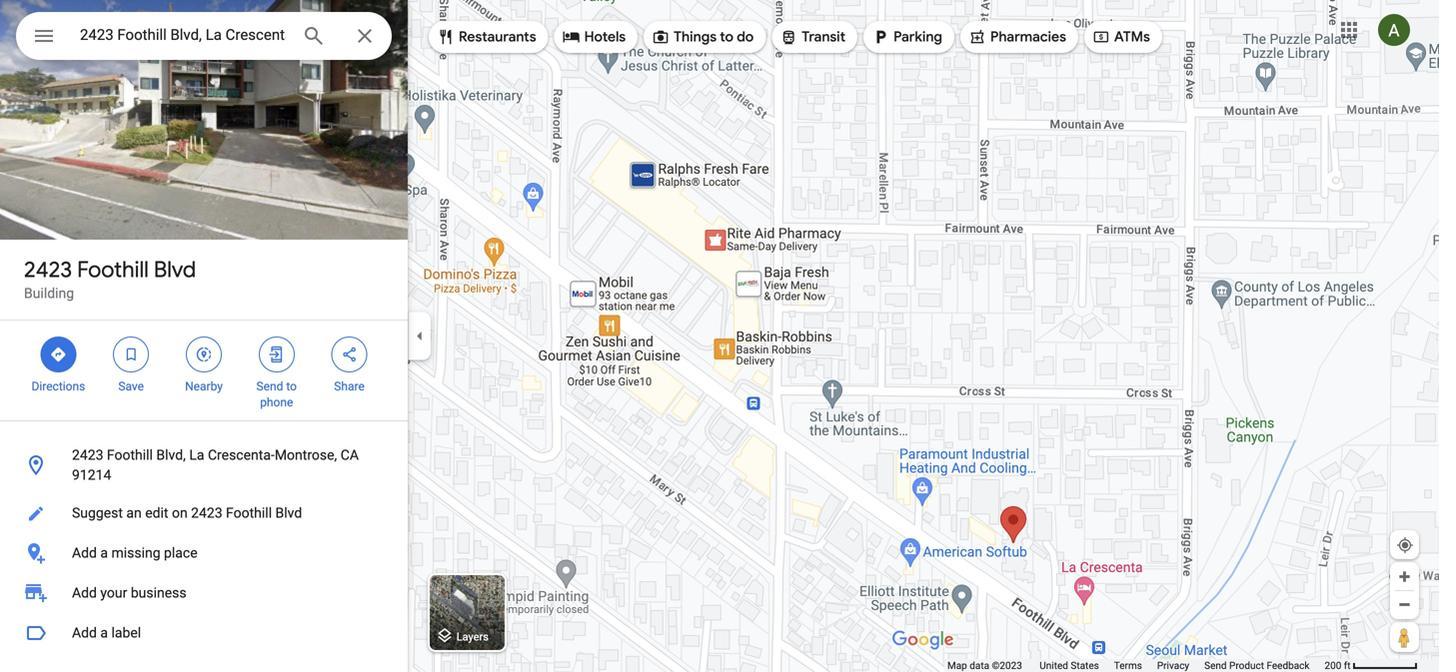 Task type: vqa. For each thing, say whether or not it's contained in the screenshot.


Task type: locate. For each thing, give the bounding box(es) containing it.
1 horizontal spatial send
[[1205, 660, 1227, 672]]

2423 up 91214
[[72, 447, 103, 464]]

1 vertical spatial send
[[1205, 660, 1227, 672]]

hotels
[[585, 28, 626, 46]]

0 vertical spatial to
[[720, 28, 734, 46]]

on
[[172, 505, 188, 522]]

phone
[[260, 396, 293, 410]]

0 vertical spatial foothill
[[77, 256, 149, 284]]

blvd
[[154, 256, 196, 284], [275, 505, 302, 522]]

foothill left blvd,
[[107, 447, 153, 464]]

foothill down crescenta-
[[226, 505, 272, 522]]

blvd down montrose,
[[275, 505, 302, 522]]

1 vertical spatial 2423
[[72, 447, 103, 464]]

add left the your
[[72, 585, 97, 602]]


[[437, 26, 455, 48]]

to up phone
[[286, 380, 297, 394]]


[[780, 26, 798, 48]]

things
[[674, 28, 717, 46]]

foothill for blvd
[[77, 256, 149, 284]]

blvd inside 2423 foothill blvd building
[[154, 256, 196, 284]]

a inside button
[[100, 625, 108, 642]]

add left label
[[72, 625, 97, 642]]

missing
[[111, 545, 161, 562]]

data
[[970, 660, 990, 672]]

0 vertical spatial 2423
[[24, 256, 72, 284]]

add a missing place button
[[0, 534, 408, 574]]

2 horizontal spatial 2423
[[191, 505, 223, 522]]

2 vertical spatial add
[[72, 625, 97, 642]]

add your business
[[72, 585, 187, 602]]

1 horizontal spatial to
[[720, 28, 734, 46]]

2423 inside 2423 foothill blvd building
[[24, 256, 72, 284]]

zoom out image
[[1398, 598, 1413, 613]]

 transit
[[780, 26, 846, 48]]

 atms
[[1093, 26, 1151, 48]]

1 vertical spatial blvd
[[275, 505, 302, 522]]

to left do
[[720, 28, 734, 46]]

2 add from the top
[[72, 585, 97, 602]]

send inside button
[[1205, 660, 1227, 672]]

91214
[[72, 467, 111, 484]]


[[340, 344, 358, 366]]

foothill up 
[[77, 256, 149, 284]]


[[563, 26, 581, 48]]

0 horizontal spatial 2423
[[24, 256, 72, 284]]

save
[[118, 380, 144, 394]]

send up phone
[[256, 380, 283, 394]]

2423
[[24, 256, 72, 284], [72, 447, 103, 464], [191, 505, 223, 522]]

a inside "button"
[[100, 545, 108, 562]]

2423 foothill blvd, la crescenta-montrose, ca 91214 button
[[0, 438, 408, 494]]

footer inside google maps "element"
[[948, 660, 1325, 673]]

edit
[[145, 505, 168, 522]]

foothill inside 2423 foothill blvd, la crescenta-montrose, ca 91214
[[107, 447, 153, 464]]

a left label
[[100, 625, 108, 642]]

add
[[72, 545, 97, 562], [72, 585, 97, 602], [72, 625, 97, 642]]

a left missing
[[100, 545, 108, 562]]

None field
[[80, 23, 286, 47]]

1 vertical spatial add
[[72, 585, 97, 602]]

a for label
[[100, 625, 108, 642]]

2423 Foothill Blvd, La Crescenta-Montrose, CA 91214 field
[[16, 12, 392, 60]]

 things to do
[[652, 26, 754, 48]]

2 a from the top
[[100, 625, 108, 642]]

0 horizontal spatial send
[[256, 380, 283, 394]]

foothill inside 2423 foothill blvd building
[[77, 256, 149, 284]]

privacy button
[[1158, 660, 1190, 673]]

0 horizontal spatial to
[[286, 380, 297, 394]]

send for send to phone
[[256, 380, 283, 394]]

suggest an edit on 2423 foothill blvd button
[[0, 494, 408, 534]]

directions
[[31, 380, 85, 394]]

montrose,
[[275, 447, 337, 464]]

add inside button
[[72, 625, 97, 642]]

your
[[100, 585, 127, 602]]


[[1093, 26, 1111, 48]]

foothill for blvd,
[[107, 447, 153, 464]]

send left product
[[1205, 660, 1227, 672]]

to inside send to phone
[[286, 380, 297, 394]]

send product feedback
[[1205, 660, 1310, 672]]

2 vertical spatial 2423
[[191, 505, 223, 522]]

label
[[111, 625, 141, 642]]

2423 up the building
[[24, 256, 72, 284]]

collapse side panel image
[[409, 325, 431, 347]]

0 vertical spatial add
[[72, 545, 97, 562]]

3 add from the top
[[72, 625, 97, 642]]

to
[[720, 28, 734, 46], [286, 380, 297, 394]]

footer containing map data ©2023
[[948, 660, 1325, 673]]

show your location image
[[1397, 537, 1415, 555]]

add your business link
[[0, 574, 408, 614]]

1 add from the top
[[72, 545, 97, 562]]

feedback
[[1267, 660, 1310, 672]]

foothill
[[77, 256, 149, 284], [107, 447, 153, 464], [226, 505, 272, 522]]

2 vertical spatial foothill
[[226, 505, 272, 522]]

1 horizontal spatial blvd
[[275, 505, 302, 522]]


[[49, 344, 67, 366]]


[[32, 21, 56, 50]]

1 horizontal spatial 2423
[[72, 447, 103, 464]]

nearby
[[185, 380, 223, 394]]

footer
[[948, 660, 1325, 673]]

send product feedback button
[[1205, 660, 1310, 673]]

0 vertical spatial a
[[100, 545, 108, 562]]

2423 inside 2423 foothill blvd, la crescenta-montrose, ca 91214
[[72, 447, 103, 464]]

add down suggest
[[72, 545, 97, 562]]

add for add a missing place
[[72, 545, 97, 562]]

0 horizontal spatial blvd
[[154, 256, 196, 284]]

a
[[100, 545, 108, 562], [100, 625, 108, 642]]

2423 right on
[[191, 505, 223, 522]]

send inside send to phone
[[256, 380, 283, 394]]

200
[[1325, 660, 1342, 672]]

united states
[[1040, 660, 1099, 672]]

0 vertical spatial blvd
[[154, 256, 196, 284]]

1 a from the top
[[100, 545, 108, 562]]

map data ©2023
[[948, 660, 1025, 672]]

pharmacies
[[991, 28, 1067, 46]]

zoom in image
[[1398, 570, 1413, 585]]

add inside "button"
[[72, 545, 97, 562]]

la
[[189, 447, 204, 464]]

0 vertical spatial send
[[256, 380, 283, 394]]

send
[[256, 380, 283, 394], [1205, 660, 1227, 672]]

place
[[164, 545, 198, 562]]

blvd up 
[[154, 256, 196, 284]]

1 vertical spatial to
[[286, 380, 297, 394]]

 parking
[[872, 26, 943, 48]]

1 vertical spatial foothill
[[107, 447, 153, 464]]

2423 inside "button"
[[191, 505, 223, 522]]

1 vertical spatial a
[[100, 625, 108, 642]]



Task type: describe. For each thing, give the bounding box(es) containing it.

[[652, 26, 670, 48]]

2423 for blvd
[[24, 256, 72, 284]]

transit
[[802, 28, 846, 46]]


[[195, 344, 213, 366]]

 button
[[16, 12, 72, 64]]


[[969, 26, 987, 48]]

2423 foothill blvd main content
[[0, 0, 408, 673]]

add for add a label
[[72, 625, 97, 642]]

add a label
[[72, 625, 141, 642]]

product
[[1230, 660, 1265, 672]]

none field inside 2423 foothill blvd, la crescenta-montrose, ca 91214 field
[[80, 23, 286, 47]]

an
[[126, 505, 142, 522]]

blvd,
[[156, 447, 186, 464]]


[[122, 344, 140, 366]]

parking
[[894, 28, 943, 46]]

send to phone
[[256, 380, 297, 410]]

show street view coverage image
[[1391, 623, 1420, 653]]

 hotels
[[563, 26, 626, 48]]

atms
[[1115, 28, 1151, 46]]

google account: angela cha  
(angela.cha@adept.ai) image
[[1379, 14, 1411, 46]]

map
[[948, 660, 968, 672]]

to inside  things to do
[[720, 28, 734, 46]]

ft
[[1344, 660, 1351, 672]]

building
[[24, 285, 74, 302]]

united states button
[[1040, 660, 1099, 673]]

200 ft
[[1325, 660, 1351, 672]]

united
[[1040, 660, 1069, 672]]

suggest an edit on 2423 foothill blvd
[[72, 505, 302, 522]]

foothill inside "button"
[[226, 505, 272, 522]]

blvd inside "button"
[[275, 505, 302, 522]]

suggest
[[72, 505, 123, 522]]

2423 for blvd,
[[72, 447, 103, 464]]

states
[[1071, 660, 1099, 672]]

2423 foothill blvd, la crescenta-montrose, ca 91214
[[72, 447, 359, 484]]

 restaurants
[[437, 26, 537, 48]]

business
[[131, 585, 187, 602]]

200 ft button
[[1325, 660, 1419, 672]]

©2023
[[992, 660, 1023, 672]]

terms
[[1114, 660, 1143, 672]]

 pharmacies
[[969, 26, 1067, 48]]

send for send product feedback
[[1205, 660, 1227, 672]]

add for add your business
[[72, 585, 97, 602]]

a for missing
[[100, 545, 108, 562]]

actions for 2423 foothill blvd region
[[0, 321, 408, 421]]

share
[[334, 380, 365, 394]]


[[872, 26, 890, 48]]

google maps element
[[0, 0, 1440, 673]]

add a missing place
[[72, 545, 198, 562]]

layers
[[457, 631, 489, 644]]

2423 foothill blvd building
[[24, 256, 196, 302]]

crescenta-
[[208, 447, 275, 464]]

add a label button
[[0, 614, 408, 654]]

ca
[[341, 447, 359, 464]]

do
[[737, 28, 754, 46]]

privacy
[[1158, 660, 1190, 672]]


[[268, 344, 286, 366]]

 search field
[[16, 12, 392, 64]]

restaurants
[[459, 28, 537, 46]]

terms button
[[1114, 660, 1143, 673]]



